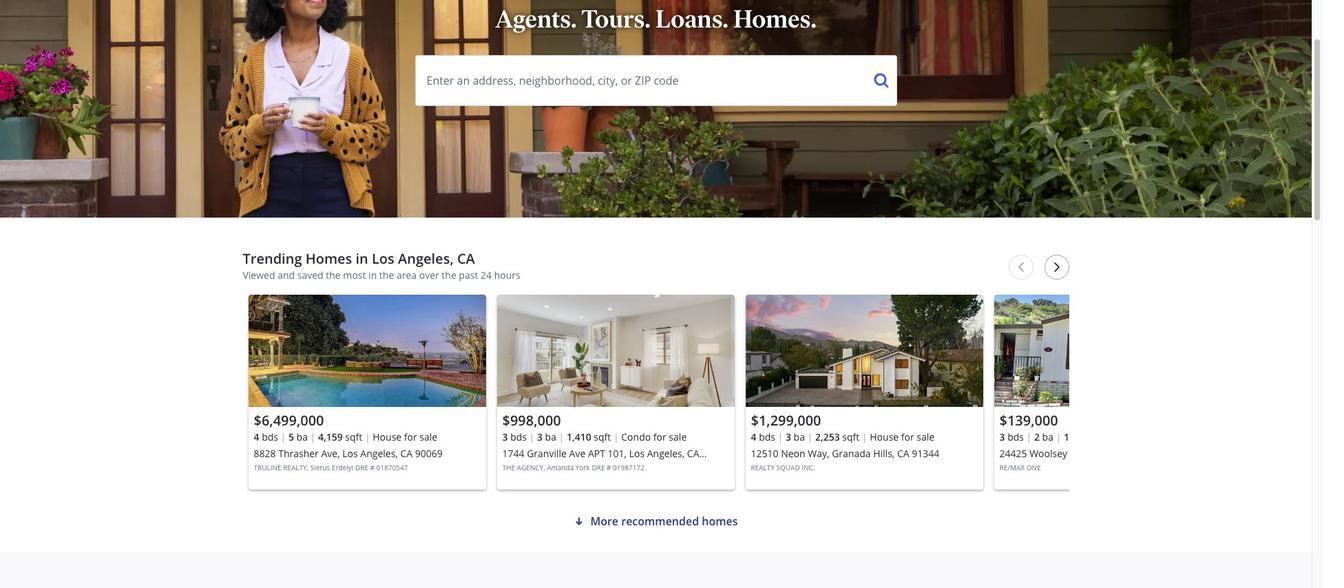 Task type: locate. For each thing, give the bounding box(es) containing it.
dre inside 1744 granville ave apt 101, los angeles, ca 90025 "element"
[[592, 463, 605, 472]]

bds up 12510
[[759, 430, 775, 443]]

bds for $6,499,000
[[262, 430, 278, 443]]

for inside 1744 granville ave apt 101, los angeles, ca 90025 "element"
[[653, 430, 666, 443]]

for inside 12510 neon way, granada hills, ca 91344 "element"
[[901, 430, 914, 443]]

3 ba up neon
[[786, 430, 805, 443]]

1 horizontal spatial 4 bds
[[751, 430, 775, 443]]

in
[[356, 249, 368, 268], [368, 269, 377, 282]]

3 ba inside 12510 neon way, granada hills, ca 91344 "element"
[[786, 430, 805, 443]]

dre down 8828 thrasher ave, los angeles, ca 90069 link
[[355, 463, 368, 472]]

5 ba
[[289, 430, 308, 443]]

2 horizontal spatial sqft
[[842, 430, 860, 443]]

3 bds from the left
[[759, 430, 775, 443]]

york
[[576, 463, 590, 472]]

for inside 8828 thrasher ave, los angeles, ca 90069 element
[[404, 430, 417, 443]]

1 horizontal spatial los
[[372, 249, 394, 268]]

house for sale for $6,499,000
[[373, 430, 437, 443]]

0 horizontal spatial for
[[404, 430, 417, 443]]

the
[[326, 269, 341, 282], [379, 269, 394, 282], [442, 269, 456, 282]]

for
[[404, 430, 417, 443], [653, 430, 666, 443], [901, 430, 914, 443]]

3 inside "element"
[[786, 430, 791, 443]]

3 ba from the left
[[794, 430, 805, 443]]

8828 thrasher ave, los angeles, ca 90069 link
[[254, 446, 480, 462]]

3 up 1744
[[502, 430, 508, 443]]

house for sale inside 12510 neon way, granada hills, ca 91344 "element"
[[870, 430, 935, 443]]

bds inside 12510 neon way, granada hills, ca 91344 "element"
[[759, 430, 775, 443]]

1 4 bds from the left
[[254, 430, 278, 443]]

ba inside 1744 granville ave apt 101, los angeles, ca 90025 "element"
[[545, 430, 556, 443]]

2 horizontal spatial the
[[442, 269, 456, 282]]

more
[[590, 514, 618, 529]]

2 horizontal spatial for
[[901, 430, 914, 443]]

sale for $6,499,000
[[420, 430, 437, 443]]

2 the from the left
[[379, 269, 394, 282]]

2 3 bds from the left
[[1000, 430, 1024, 443]]

bds up 1744
[[510, 430, 527, 443]]

$139,000
[[1000, 411, 1058, 430]]

house for sale
[[373, 430, 437, 443], [870, 430, 935, 443]]

hours
[[494, 269, 520, 282]]

over
[[419, 269, 439, 282]]

2 3 ba from the left
[[786, 430, 805, 443]]

0 horizontal spatial house for sale
[[373, 430, 437, 443]]

132,
[[1152, 447, 1171, 460]]

angeles, down condo for sale
[[647, 447, 685, 460]]

3 down "$1,299,000"
[[786, 430, 791, 443]]

amanda
[[547, 463, 574, 472]]

0 horizontal spatial 4
[[254, 430, 259, 443]]

$6,499,000 group
[[248, 295, 486, 490]]

1 house from the left
[[373, 430, 402, 443]]

house inside 12510 neon way, granada hills, ca 91344 "element"
[[870, 430, 899, 443]]

1 house for sale from the left
[[373, 430, 437, 443]]

house for sale up 90069
[[373, 430, 437, 443]]

4 bds inside 8828 thrasher ave, los angeles, ca 90069 element
[[254, 430, 278, 443]]

0 horizontal spatial 3 bds
[[502, 430, 527, 443]]

bds for $1,299,000
[[759, 430, 775, 443]]

3 sqft from the left
[[842, 430, 860, 443]]

4 bds up 12510
[[751, 430, 775, 443]]

12510
[[751, 447, 779, 460]]

los inside trending homes in los angeles, ca viewed and saved the most in the area over the past 24 hours
[[372, 249, 394, 268]]

3 up the granville at the left of the page
[[537, 430, 543, 443]]

2 horizontal spatial sale
[[917, 430, 935, 443]]

sqft up 8828 thrasher ave, los angeles, ca 90069 link
[[345, 430, 362, 443]]

ba inside 8828 thrasher ave, los angeles, ca 90069 element
[[297, 430, 308, 443]]

1 for from the left
[[404, 430, 417, 443]]

granada
[[832, 447, 871, 460]]

ca inside trending homes in los angeles, ca viewed and saved the most in the area over the past 24 hours
[[457, 249, 475, 268]]

bds up 24425
[[1008, 430, 1024, 443]]

0 horizontal spatial the
[[326, 269, 341, 282]]

1 dre from the left
[[355, 463, 368, 472]]

1 vertical spatial in
[[368, 269, 377, 282]]

5
[[289, 430, 294, 443]]

ba up neon
[[794, 430, 805, 443]]

1 3 bds from the left
[[502, 430, 527, 443]]

1 3 from the left
[[502, 430, 508, 443]]

ba
[[297, 430, 308, 443], [545, 430, 556, 443], [794, 430, 805, 443], [1042, 430, 1054, 443]]

3 ba for $1,299,000
[[786, 430, 805, 443]]

1 # from the left
[[370, 463, 375, 472]]

0 horizontal spatial in
[[356, 249, 368, 268]]

0 horizontal spatial sale
[[420, 430, 437, 443]]

$1,299,000 group
[[745, 295, 983, 490]]

1 horizontal spatial #
[[607, 463, 611, 472]]

4 bds up 8828
[[254, 430, 278, 443]]

4 up 12510
[[751, 430, 756, 443]]

sqft inside 12510 neon way, granada hills, ca 91344 "element"
[[842, 430, 860, 443]]

3 bds up 1744
[[502, 430, 527, 443]]

0 horizontal spatial 4 bds
[[254, 430, 278, 443]]

sqft up granada
[[842, 430, 860, 443]]

12510 neon way, granada hills, ca 91344 element
[[745, 295, 983, 490]]

park,
[[1000, 463, 1022, 477]]

0 horizontal spatial sqft
[[345, 430, 362, 443]]

1 sqft from the left
[[345, 430, 362, 443]]

3 ba inside 1744 granville ave apt 101, los angeles, ca 90025 "element"
[[537, 430, 556, 443]]

sale right condo
[[669, 430, 687, 443]]

realty
[[751, 463, 775, 472]]

house for sale inside 8828 thrasher ave, los angeles, ca 90069 element
[[373, 430, 437, 443]]

2 3 from the left
[[537, 430, 543, 443]]

$6,499,000
[[254, 411, 324, 430]]

sqft inside 1744 granville ave apt 101, los angeles, ca 90025 "element"
[[594, 430, 611, 443]]

house up hills,
[[870, 430, 899, 443]]

ca inside 12510 neon way, granada hills, ca 91344 realty squad inc.
[[897, 447, 909, 460]]

1 3 ba from the left
[[537, 430, 556, 443]]

in right the most
[[368, 269, 377, 282]]

4 for $6,499,000
[[254, 430, 259, 443]]

3 3 from the left
[[786, 430, 791, 443]]

dre
[[355, 463, 368, 472], [592, 463, 605, 472]]

ba inside the 24425 woolsey canyon rd space 132, canoga park, ca 91304 element
[[1042, 430, 1054, 443]]

2 4 from the left
[[751, 430, 756, 443]]

dre down apt
[[592, 463, 605, 472]]

1 horizontal spatial the
[[379, 269, 394, 282]]

the left area
[[379, 269, 394, 282]]

angeles, inside 8828 thrasher ave, los angeles, ca 90069 truline realty, sierus erdelyi dre # 01870547
[[360, 447, 398, 460]]

24425 woolsey canyon rd space 132, canoga park, ca 91304
[[1000, 447, 1207, 477]]

bds inside 1744 granville ave apt 101, los angeles, ca 90025 "element"
[[510, 430, 527, 443]]

1 horizontal spatial house for sale
[[870, 430, 935, 443]]

way,
[[808, 447, 829, 460]]

recommended
[[621, 514, 699, 529]]

sqft up apt
[[594, 430, 611, 443]]

los up erdelyi
[[342, 447, 358, 460]]

los
[[372, 249, 394, 268], [342, 447, 358, 460], [629, 447, 645, 460]]

re/max
[[1000, 463, 1025, 472]]

12510 neon way, granada hills, ca 91344 realty squad inc.
[[751, 447, 939, 472]]

ca for way,
[[897, 447, 909, 460]]

8828 thrasher ave, los angeles, ca 90069 element
[[248, 295, 486, 490]]

# down 101, at the left
[[607, 463, 611, 472]]

sqft
[[345, 430, 362, 443], [594, 430, 611, 443], [842, 430, 860, 443]]

0 horizontal spatial house
[[373, 430, 402, 443]]

3 bds up 24425
[[1000, 430, 1024, 443]]

1744 granville ave apt 101, los angeles, ca 90025
[[502, 447, 699, 477]]

# inside 8828 thrasher ave, los angeles, ca 90069 truline realty, sierus erdelyi dre # 01870547
[[370, 463, 375, 472]]

house for $6,499,000
[[373, 430, 402, 443]]

#
[[370, 463, 375, 472], [607, 463, 611, 472]]

2 horizontal spatial los
[[629, 447, 645, 460]]

8828
[[254, 447, 276, 460]]

2 dre from the left
[[592, 463, 605, 472]]

angeles, inside trending homes in los angeles, ca viewed and saved the most in the area over the past 24 hours
[[398, 249, 454, 268]]

1 the from the left
[[326, 269, 341, 282]]

3 bds inside the 24425 woolsey canyon rd space 132, canoga park, ca 91304 element
[[1000, 430, 1024, 443]]

sale up 91344 at right
[[917, 430, 935, 443]]

101,
[[608, 447, 627, 460]]

squad
[[776, 463, 800, 472]]

1 horizontal spatial in
[[368, 269, 377, 282]]

los inside 8828 thrasher ave, los angeles, ca 90069 truline realty, sierus erdelyi dre # 01870547
[[342, 447, 358, 460]]

2 for from the left
[[653, 430, 666, 443]]

ca inside 8828 thrasher ave, los angeles, ca 90069 truline realty, sierus erdelyi dre # 01870547
[[400, 447, 413, 460]]

1 horizontal spatial sale
[[669, 430, 687, 443]]

sqft for $6,499,000
[[345, 430, 362, 443]]

ca inside "24425 woolsey canyon rd space 132, canoga park, ca 91304"
[[1025, 463, 1037, 477]]

3 bds inside 1744 granville ave apt 101, los angeles, ca 90025 "element"
[[502, 430, 527, 443]]

chevron left image
[[1015, 262, 1026, 273]]

sale up 90069
[[420, 430, 437, 443]]

ba up the granville at the left of the page
[[545, 430, 556, 443]]

24425 woolsey canyon rd space 132, canoga park, ca 91304 image
[[994, 295, 1232, 407]]

in up the most
[[356, 249, 368, 268]]

4 ba from the left
[[1042, 430, 1054, 443]]

1 sale from the left
[[420, 430, 437, 443]]

bds up 8828
[[262, 430, 278, 443]]

ca for in
[[457, 249, 475, 268]]

for up 90069
[[404, 430, 417, 443]]

house for sale up hills,
[[870, 430, 935, 443]]

2,253
[[815, 430, 840, 443]]

angeles,
[[398, 249, 454, 268], [360, 447, 398, 460], [647, 447, 685, 460]]

neon
[[781, 447, 805, 460]]

ba inside 12510 neon way, granada hills, ca 91344 "element"
[[794, 430, 805, 443]]

1 horizontal spatial for
[[653, 430, 666, 443]]

0 horizontal spatial #
[[370, 463, 375, 472]]

4 inside 12510 neon way, granada hills, ca 91344 "element"
[[751, 430, 756, 443]]

sale inside 1744 granville ave apt 101, los angeles, ca 90025 "element"
[[669, 430, 687, 443]]

ba for $998,000
[[545, 430, 556, 443]]

1 horizontal spatial 4
[[751, 430, 756, 443]]

los right homes at the top left of page
[[372, 249, 394, 268]]

# down 8828 thrasher ave, los angeles, ca 90069 link
[[370, 463, 375, 472]]

area
[[397, 269, 417, 282]]

0 horizontal spatial dre
[[355, 463, 368, 472]]

12510 neon way, granada hills, ca 91344 link
[[751, 446, 977, 462]]

4 up 8828
[[254, 430, 259, 443]]

3 ba
[[537, 430, 556, 443], [786, 430, 805, 443]]

tours.
[[581, 4, 651, 34]]

3 ba up the granville at the left of the page
[[537, 430, 556, 443]]

2 sqft from the left
[[594, 430, 611, 443]]

3 for from the left
[[901, 430, 914, 443]]

0 vertical spatial in
[[356, 249, 368, 268]]

3 the from the left
[[442, 269, 456, 282]]

bds
[[262, 430, 278, 443], [510, 430, 527, 443], [759, 430, 775, 443], [1008, 430, 1024, 443]]

trending homes in los angeles, ca viewed and saved the most in the area over the past 24 hours
[[243, 249, 520, 282]]

most
[[343, 269, 366, 282]]

4 bds for $1,299,000
[[751, 430, 775, 443]]

more recommended homes button
[[574, 513, 738, 530]]

4 bds inside 12510 neon way, granada hills, ca 91344 "element"
[[751, 430, 775, 443]]

home recommendations carousel element
[[243, 249, 1232, 502]]

for right condo
[[653, 430, 666, 443]]

sale inside 8828 thrasher ave, los angeles, ca 90069 element
[[420, 430, 437, 443]]

2 # from the left
[[607, 463, 611, 472]]

angeles, for ave,
[[360, 447, 398, 460]]

1 horizontal spatial 3 ba
[[786, 430, 805, 443]]

thrasher
[[278, 447, 319, 460]]

1 bds from the left
[[262, 430, 278, 443]]

2 ba from the left
[[545, 430, 556, 443]]

0 horizontal spatial 3 ba
[[537, 430, 556, 443]]

los up 01987172
[[629, 447, 645, 460]]

4
[[254, 430, 259, 443], [751, 430, 756, 443]]

ba right the 2
[[1042, 430, 1054, 443]]

1 horizontal spatial dre
[[592, 463, 605, 472]]

for up 91344 at right
[[901, 430, 914, 443]]

1 horizontal spatial house
[[870, 430, 899, 443]]

the left past
[[442, 269, 456, 282]]

1744
[[502, 447, 524, 460]]

house up 8828 thrasher ave, los angeles, ca 90069 link
[[373, 430, 402, 443]]

4 3 from the left
[[1000, 430, 1005, 443]]

list
[[243, 289, 1232, 502]]

4 bds
[[254, 430, 278, 443], [751, 430, 775, 443]]

bds inside 8828 thrasher ave, los angeles, ca 90069 element
[[262, 430, 278, 443]]

house inside 8828 thrasher ave, los angeles, ca 90069 element
[[373, 430, 402, 443]]

2 ba
[[1034, 430, 1054, 443]]

angeles, up "01870547"
[[360, 447, 398, 460]]

sale inside 12510 neon way, granada hills, ca 91344 "element"
[[917, 430, 935, 443]]

angeles, up over
[[398, 249, 454, 268]]

8828 thrasher ave, los angeles, ca 90069 image
[[248, 295, 486, 407]]

2 bds from the left
[[510, 430, 527, 443]]

2 4 bds from the left
[[751, 430, 775, 443]]

and
[[278, 269, 295, 282]]

2 house from the left
[[870, 430, 899, 443]]

2 house for sale from the left
[[870, 430, 935, 443]]

hills,
[[873, 447, 895, 460]]

ba right 5
[[297, 430, 308, 443]]

3 sale from the left
[[917, 430, 935, 443]]

3 up 24425
[[1000, 430, 1005, 443]]

1 4 from the left
[[254, 430, 259, 443]]

0 horizontal spatial los
[[342, 447, 358, 460]]

4 inside 8828 thrasher ave, los angeles, ca 90069 element
[[254, 430, 259, 443]]

the down homes at the top left of page
[[326, 269, 341, 282]]

1 ba from the left
[[297, 430, 308, 443]]

2 sale from the left
[[669, 430, 687, 443]]

viewed
[[243, 269, 275, 282]]

sqft for $1,299,000
[[842, 430, 860, 443]]

sqft inside 8828 thrasher ave, los angeles, ca 90069 element
[[345, 430, 362, 443]]

apt
[[588, 447, 605, 460]]

1,410
[[567, 430, 591, 443]]

3
[[502, 430, 508, 443], [537, 430, 543, 443], [786, 430, 791, 443], [1000, 430, 1005, 443]]

1 horizontal spatial 3 bds
[[1000, 430, 1024, 443]]

inc.
[[802, 463, 815, 472]]

ca inside 1744 granville ave apt 101, los angeles, ca 90025
[[687, 447, 699, 460]]

condo
[[621, 430, 651, 443]]

search image
[[873, 72, 889, 89]]

house
[[373, 430, 402, 443], [870, 430, 899, 443]]

1 horizontal spatial sqft
[[594, 430, 611, 443]]

4 for $1,299,000
[[751, 430, 756, 443]]

4 bds from the left
[[1008, 430, 1024, 443]]

3 bds for 3
[[502, 430, 527, 443]]

1,176
[[1064, 430, 1088, 443]]



Task type: describe. For each thing, give the bounding box(es) containing it.
house for sale for $1,299,000
[[870, 430, 935, 443]]

sale for $998,000
[[669, 430, 687, 443]]

agents.
[[495, 4, 577, 34]]

one
[[1026, 463, 1041, 472]]

house for $1,299,000
[[870, 430, 899, 443]]

2,253 sqft
[[815, 430, 860, 443]]

rd
[[1106, 447, 1118, 460]]

for for $1,299,000
[[901, 430, 914, 443]]

trending
[[243, 249, 302, 268]]

loans.
[[655, 4, 729, 34]]

granville
[[527, 447, 567, 460]]

01987172
[[613, 463, 644, 472]]

12510 neon way, granada hills, ca 91344 image
[[745, 295, 983, 407]]

91304
[[1039, 463, 1067, 477]]

sale for $1,299,000
[[917, 430, 935, 443]]

24425
[[1000, 447, 1027, 460]]

ca for ave,
[[400, 447, 413, 460]]

90025
[[502, 463, 530, 477]]

the
[[502, 463, 515, 472]]

arrow down image
[[574, 516, 585, 527]]

los for ave,
[[342, 447, 358, 460]]

24
[[481, 269, 492, 282]]

bds inside the 24425 woolsey canyon rd space 132, canoga park, ca 91304 element
[[1008, 430, 1024, 443]]

re/max one
[[1000, 463, 1041, 472]]

4,159 sqft
[[318, 430, 362, 443]]

ba for $6,499,000
[[297, 430, 308, 443]]

homes
[[306, 249, 352, 268]]

24425 woolsey canyon rd space 132, canoga park, ca 91304 link
[[1000, 446, 1226, 477]]

4 bds for $6,499,000
[[254, 430, 278, 443]]

los for in
[[372, 249, 394, 268]]

$998,000 group
[[497, 295, 734, 490]]

24425 woolsey canyon rd space 132, canoga park, ca 91304 element
[[994, 295, 1232, 490]]

los inside 1744 granville ave apt 101, los angeles, ca 90025
[[629, 447, 645, 460]]

3 bds for 2
[[1000, 430, 1024, 443]]

canyon
[[1070, 447, 1104, 460]]

past
[[459, 269, 478, 282]]

for for $998,000
[[653, 430, 666, 443]]

$998,000
[[502, 411, 561, 430]]

erdelyi
[[332, 463, 353, 472]]

# inside 1744 granville ave apt 101, los angeles, ca 90025 "element"
[[607, 463, 611, 472]]

saved
[[297, 269, 323, 282]]

Search text field
[[416, 56, 863, 105]]

2
[[1034, 430, 1040, 443]]

ave,
[[321, 447, 340, 460]]

sqft for $998,000
[[594, 430, 611, 443]]

90069
[[415, 447, 443, 460]]

condo for sale
[[621, 430, 687, 443]]

agency,
[[517, 463, 545, 472]]

bds for $998,000
[[510, 430, 527, 443]]

more recommended homes
[[590, 514, 738, 529]]

homes.
[[733, 4, 817, 34]]

list containing $6,499,000
[[243, 289, 1232, 502]]

woolsey
[[1030, 447, 1067, 460]]

for for $6,499,000
[[404, 430, 417, 443]]

homes
[[702, 514, 738, 529]]

angeles, for in
[[398, 249, 454, 268]]

1744 granville ave apt 101, los angeles, ca 90025 image
[[497, 295, 734, 407]]

agents. tours. loans. homes.
[[495, 4, 817, 34]]

8828 thrasher ave, los angeles, ca 90069 truline realty, sierus erdelyi dre # 01870547
[[254, 447, 443, 472]]

4,159
[[318, 430, 343, 443]]

1744 granville ave apt 101, los angeles, ca 90025 element
[[497, 295, 734, 490]]

the agency, amanda york dre # 01987172
[[502, 463, 644, 472]]

chevron right image
[[402, 19, 418, 36]]

ave
[[569, 447, 586, 460]]

space
[[1121, 447, 1149, 460]]

truline
[[254, 463, 281, 472]]

1,410 sqft
[[567, 430, 611, 443]]

3 inside group
[[1000, 430, 1005, 443]]

1744 granville ave apt 101, los angeles, ca 90025 link
[[502, 446, 729, 477]]

$139,000 group
[[994, 295, 1232, 490]]

realty,
[[283, 463, 309, 472]]

3 ba for $998,000
[[537, 430, 556, 443]]

91344
[[912, 447, 939, 460]]

01870547
[[376, 463, 408, 472]]

sierus
[[310, 463, 330, 472]]

ba for $1,299,000
[[794, 430, 805, 443]]

canoga
[[1173, 447, 1207, 460]]

$1,299,000
[[751, 411, 821, 430]]

chevron right image
[[1051, 262, 1062, 273]]

dre inside 8828 thrasher ave, los angeles, ca 90069 truline realty, sierus erdelyi dre # 01870547
[[355, 463, 368, 472]]

angeles, inside 1744 granville ave apt 101, los angeles, ca 90025
[[647, 447, 685, 460]]



Task type: vqa. For each thing, say whether or not it's contained in the screenshot.


